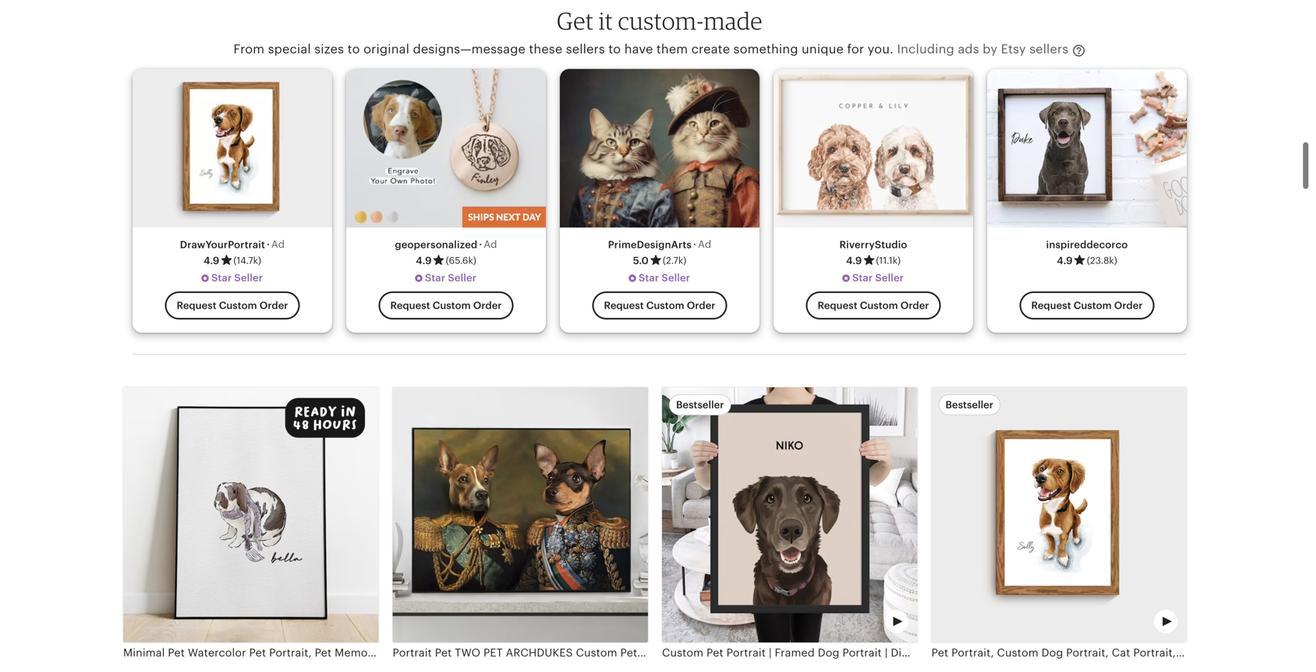 Task type: vqa. For each thing, say whether or not it's contained in the screenshot.
THE IS to the left
no



Task type: describe. For each thing, give the bounding box(es) containing it.
1 to from the left
[[347, 42, 360, 56]]

· for primedesignarts
[[693, 239, 696, 250]]

request custom order link for drawyourportrait
[[165, 292, 300, 320]]

bestseller for the custom pet portrait | framed dog portrait | digital dog art pet commission | custom dog picture | custom wall art | personalized home decor at the bottom of page
[[676, 399, 724, 411]]

· for drawyourportrait
[[267, 239, 270, 250]]

original
[[363, 42, 409, 56]]

for
[[847, 42, 864, 56]]

drawyourportrait link
[[180, 239, 265, 251]]

by
[[983, 42, 998, 56]]

(23.8k)
[[1087, 255, 1117, 266]]

request custom order for geopersonalized
[[390, 300, 502, 311]]

request custom order for primedesignarts
[[604, 300, 715, 311]]

these
[[529, 42, 563, 56]]

drawyourportrait · ad
[[180, 239, 285, 251]]

1 bestseller link from the left
[[662, 388, 917, 661]]

3 star_seller image from the left
[[841, 274, 851, 283]]

star_seller image for primedesignarts · ad
[[628, 274, 637, 283]]

etsy
[[1001, 42, 1026, 56]]

seller for drawyourportrait
[[234, 272, 263, 284]]

star seller for geopersonalized
[[425, 272, 477, 284]]

ad for primedesignarts · ad
[[698, 239, 711, 250]]

special
[[268, 42, 311, 56]]

request for geopersonalized · ad
[[390, 300, 430, 311]]

5.0
[[633, 255, 649, 267]]

riverrystudio
[[839, 239, 907, 251]]

custom pet photo print canvas — oil effect on canvas, framed photo on canvas, multiple sizes & stain options image
[[987, 69, 1187, 228]]

star for drawyourportrait · ad
[[211, 272, 232, 284]]

something
[[733, 42, 798, 56]]

ready to ship custom pet portrait necklace personalized gift for her labor day sale for women best friend dog mom necklace handmade jewelry image
[[346, 69, 546, 228]]

create
[[691, 42, 730, 56]]

(11.1k)
[[876, 255, 901, 266]]

ad for drawyourportrait · ad
[[271, 239, 285, 250]]

custom for geopersonalized
[[433, 300, 471, 311]]

including
[[897, 42, 954, 56]]

request custom order link for geopersonalized
[[379, 292, 514, 320]]

geopersonalized
[[395, 239, 478, 251]]

4.9 for (23.8k)
[[1057, 255, 1073, 267]]

4 star seller from the left
[[852, 272, 904, 284]]

1 sellers from the left
[[566, 42, 605, 56]]

custom two of pets portrait renaissance, royal pets portrait, pet and owner portrait, dog portrait custom, cat portrait, personalized gift image
[[560, 69, 760, 228]]

two pet watercolor portrait, dog painting custom from photo, pet portrait print , dog portrait custom painting, 2 pet portrait custom image
[[774, 69, 973, 228]]

seller for geopersonalized
[[448, 272, 477, 284]]

(14.7k)
[[233, 255, 261, 266]]

star for geopersonalized · ad
[[425, 272, 445, 284]]

4 request custom order from the left
[[818, 300, 929, 311]]

sizes
[[314, 42, 344, 56]]

seller for primedesignarts
[[662, 272, 690, 284]]

5 order from the left
[[1114, 300, 1143, 311]]

ad for geopersonalized · ad
[[484, 239, 497, 250]]

designs—message
[[413, 42, 526, 56]]

primedesignarts · ad
[[608, 239, 711, 251]]

get
[[557, 6, 594, 35]]

custom for drawyourportrait
[[219, 300, 257, 311]]



Task type: locate. For each thing, give the bounding box(es) containing it.
star_seller image down riverrystudio link
[[841, 274, 851, 283]]

2 · from the left
[[479, 239, 482, 250]]

star seller
[[211, 272, 263, 284], [425, 272, 477, 284], [639, 272, 690, 284], [852, 272, 904, 284]]

5 request from the left
[[1031, 300, 1071, 311]]

to
[[347, 42, 360, 56], [608, 42, 621, 56]]

0 horizontal spatial sellers
[[566, 42, 605, 56]]

product video element for the custom pet portrait | framed dog portrait | digital dog art pet commission | custom dog picture | custom wall art | personalized home decor at the bottom of page
[[662, 388, 917, 643]]

made
[[704, 6, 763, 35]]

4 order from the left
[[900, 300, 929, 311]]

2 request from the left
[[390, 300, 430, 311]]

· right 'geopersonalized' link
[[479, 239, 482, 250]]

request custom order
[[177, 300, 288, 311], [390, 300, 502, 311], [604, 300, 715, 311], [818, 300, 929, 311], [1031, 300, 1143, 311]]

4 request from the left
[[818, 300, 857, 311]]

custom down '(11.1k)'
[[860, 300, 898, 311]]

primedesignarts link
[[608, 239, 692, 251]]

inspireddecorco link
[[1046, 239, 1128, 251]]

4.9 down 'geopersonalized' link
[[416, 255, 432, 267]]

1 horizontal spatial ad
[[484, 239, 497, 250]]

geopersonalized · ad
[[395, 239, 497, 251]]

geopersonalized link
[[395, 239, 478, 251]]

3 ad from the left
[[698, 239, 711, 250]]

2 seller from the left
[[448, 272, 477, 284]]

request custom order link down '(11.1k)'
[[806, 292, 941, 320]]

star_seller image for geopersonalized · ad
[[414, 274, 423, 283]]

· inside geopersonalized · ad
[[479, 239, 482, 250]]

have
[[624, 42, 653, 56]]

2 ad from the left
[[484, 239, 497, 250]]

request custom order down star_seller icon
[[177, 300, 288, 311]]

bestseller for pet portrait, custom dog portrait, cat portrait, watercolor pet painting, pet pemorial, personalized pet loss gift, digital pet portrait image to the bottom
[[946, 399, 993, 411]]

seller
[[234, 272, 263, 284], [448, 272, 477, 284], [662, 272, 690, 284], [875, 272, 904, 284]]

2 horizontal spatial ad
[[698, 239, 711, 250]]

1 horizontal spatial bestseller link
[[932, 388, 1187, 661]]

3 star from the left
[[639, 272, 659, 284]]

3 request custom order from the left
[[604, 300, 715, 311]]

(2.7k)
[[663, 255, 686, 266]]

·
[[267, 239, 270, 250], [479, 239, 482, 250], [693, 239, 696, 250]]

to right sizes
[[347, 42, 360, 56]]

0 horizontal spatial product video element
[[662, 388, 917, 643]]

ad right 'geopersonalized' link
[[484, 239, 497, 250]]

request
[[177, 300, 216, 311], [390, 300, 430, 311], [604, 300, 644, 311], [818, 300, 857, 311], [1031, 300, 1071, 311]]

star seller down '(11.1k)'
[[852, 272, 904, 284]]

seller down (14.7k)
[[234, 272, 263, 284]]

1 request from the left
[[177, 300, 216, 311]]

bestseller link
[[662, 388, 917, 661], [932, 388, 1187, 661]]

4 seller from the left
[[875, 272, 904, 284]]

star
[[211, 272, 232, 284], [425, 272, 445, 284], [639, 272, 659, 284], [852, 272, 873, 284]]

2 horizontal spatial star_seller image
[[841, 274, 851, 283]]

request down riverrystudio link
[[818, 300, 857, 311]]

minimal pet watercolor pet portrait, pet memorial gift, dog painting, pet loss gift, watercolor illustration, dog portraits from photos image
[[123, 388, 379, 643]]

request for primedesignarts · ad
[[604, 300, 644, 311]]

star_seller image
[[414, 274, 423, 283], [628, 274, 637, 283], [841, 274, 851, 283]]

order down '(11.1k)'
[[900, 300, 929, 311]]

star down geopersonalized
[[425, 272, 445, 284]]

ad inside geopersonalized · ad
[[484, 239, 497, 250]]

5 request custom order link from the left
[[1020, 292, 1155, 320]]

star down 5.0
[[639, 272, 659, 284]]

3 · from the left
[[693, 239, 696, 250]]

request custom order down '(11.1k)'
[[818, 300, 929, 311]]

request custom order for drawyourportrait
[[177, 300, 288, 311]]

get it custom-made
[[557, 6, 763, 35]]

3 custom from the left
[[646, 300, 684, 311]]

request custom order down (65.6k)
[[390, 300, 502, 311]]

3 seller from the left
[[662, 272, 690, 284]]

request down 'geopersonalized' link
[[390, 300, 430, 311]]

4 star from the left
[[852, 272, 873, 284]]

3 star seller from the left
[[639, 272, 690, 284]]

ad right primedesignarts
[[698, 239, 711, 250]]

sellers
[[566, 42, 605, 56], [1029, 42, 1069, 56]]

product video element
[[662, 388, 917, 643], [932, 388, 1187, 643]]

3 order from the left
[[687, 300, 715, 311]]

riverrystudio link
[[839, 239, 907, 251]]

1 custom from the left
[[219, 300, 257, 311]]

4.9 up star_seller icon
[[204, 255, 219, 267]]

1 horizontal spatial ·
[[479, 239, 482, 250]]

4.9 for (11.1k)
[[846, 255, 862, 267]]

from special sizes to original designs—message these sellers to have them                  create something unique for you.
[[233, 42, 897, 56]]

0 horizontal spatial star_seller image
[[414, 274, 423, 283]]

5 request custom order from the left
[[1031, 300, 1143, 311]]

order down (65.6k)
[[473, 300, 502, 311]]

order
[[259, 300, 288, 311], [473, 300, 502, 311], [687, 300, 715, 311], [900, 300, 929, 311], [1114, 300, 1143, 311]]

1 star seller from the left
[[211, 272, 263, 284]]

custom down (2.7k)
[[646, 300, 684, 311]]

0 horizontal spatial bestseller link
[[662, 388, 917, 661]]

request down star_seller icon
[[177, 300, 216, 311]]

4.9 down riverrystudio link
[[846, 255, 862, 267]]

sellers right etsy
[[1029, 42, 1069, 56]]

product video element for pet portrait, custom dog portrait, cat portrait, watercolor pet painting, pet pemorial, personalized pet loss gift, digital pet portrait image to the bottom
[[932, 388, 1187, 643]]

· for geopersonalized
[[479, 239, 482, 250]]

1 request custom order link from the left
[[165, 292, 300, 320]]

2 star seller from the left
[[425, 272, 477, 284]]

4.9 down inspireddecorco "link"
[[1057, 255, 1073, 267]]

pet portrait, custom dog portrait, cat portrait, watercolor pet painting, pet pemorial, personalized pet loss gift, digital pet portrait image
[[133, 69, 332, 228], [932, 388, 1187, 643]]

0 horizontal spatial bestseller
[[676, 399, 724, 411]]

drawyourportrait
[[180, 239, 265, 251]]

request custom order link down (2.7k)
[[592, 292, 727, 320]]

0 horizontal spatial ad
[[271, 239, 285, 250]]

2 request custom order link from the left
[[379, 292, 514, 320]]

3 4.9 from the left
[[846, 255, 862, 267]]

2 star from the left
[[425, 272, 445, 284]]

0 vertical spatial pet portrait, custom dog portrait, cat portrait, watercolor pet painting, pet pemorial, personalized pet loss gift, digital pet portrait image
[[133, 69, 332, 228]]

request custom order link down (65.6k)
[[379, 292, 514, 320]]

· right drawyourportrait link
[[267, 239, 270, 250]]

2 product video element from the left
[[932, 388, 1187, 643]]

seller down (65.6k)
[[448, 272, 477, 284]]

ad inside primedesignarts · ad
[[698, 239, 711, 250]]

1 request custom order from the left
[[177, 300, 288, 311]]

including ads by etsy sellers
[[897, 42, 1072, 56]]

4.9 for (14.7k)
[[204, 255, 219, 267]]

unique
[[802, 42, 844, 56]]

star seller for primedesignarts
[[639, 272, 690, 284]]

request custom order link down star_seller icon
[[165, 292, 300, 320]]

star_seller image down 5.0
[[628, 274, 637, 283]]

seller down (2.7k)
[[662, 272, 690, 284]]

2 horizontal spatial ·
[[693, 239, 696, 250]]

custom
[[219, 300, 257, 311], [433, 300, 471, 311], [646, 300, 684, 311], [860, 300, 898, 311], [1074, 300, 1112, 311]]

request custom order down (23.8k)
[[1031, 300, 1143, 311]]

star down riverrystudio link
[[852, 272, 873, 284]]

2 sellers from the left
[[1029, 42, 1069, 56]]

from
[[233, 42, 265, 56]]

0 horizontal spatial ·
[[267, 239, 270, 250]]

1 horizontal spatial sellers
[[1029, 42, 1069, 56]]

request custom order link
[[165, 292, 300, 320], [379, 292, 514, 320], [592, 292, 727, 320], [806, 292, 941, 320], [1020, 292, 1155, 320]]

2 bestseller from the left
[[946, 399, 993, 411]]

request custom order link for primedesignarts
[[592, 292, 727, 320]]

order down (14.7k)
[[259, 300, 288, 311]]

1 bestseller from the left
[[676, 399, 724, 411]]

custom down (23.8k)
[[1074, 300, 1112, 311]]

star seller for drawyourportrait
[[211, 272, 263, 284]]

2 to from the left
[[608, 42, 621, 56]]

· inside primedesignarts · ad
[[693, 239, 696, 250]]

3 request from the left
[[604, 300, 644, 311]]

1 4.9 from the left
[[204, 255, 219, 267]]

1 vertical spatial pet portrait, custom dog portrait, cat portrait, watercolor pet painting, pet pemorial, personalized pet loss gift, digital pet portrait image
[[932, 388, 1187, 643]]

star seller down (2.7k)
[[639, 272, 690, 284]]

1 ad from the left
[[271, 239, 285, 250]]

star seller down (65.6k)
[[425, 272, 477, 284]]

1 horizontal spatial to
[[608, 42, 621, 56]]

to left have
[[608, 42, 621, 56]]

4.9 for (65.6k)
[[416, 255, 432, 267]]

request custom order link down (23.8k)
[[1020, 292, 1155, 320]]

· right primedesignarts
[[693, 239, 696, 250]]

1 order from the left
[[259, 300, 288, 311]]

star seller down (14.7k)
[[211, 272, 263, 284]]

1 horizontal spatial pet portrait, custom dog portrait, cat portrait, watercolor pet painting, pet pemorial, personalized pet loss gift, digital pet portrait image
[[932, 388, 1187, 643]]

sellers down get
[[566, 42, 605, 56]]

2 4.9 from the left
[[416, 255, 432, 267]]

4 custom from the left
[[860, 300, 898, 311]]

order for primedesignarts
[[687, 300, 715, 311]]

order down (23.8k)
[[1114, 300, 1143, 311]]

bestseller
[[676, 399, 724, 411], [946, 399, 993, 411]]

order for drawyourportrait
[[259, 300, 288, 311]]

2 bestseller link from the left
[[932, 388, 1187, 661]]

seller down '(11.1k)'
[[875, 272, 904, 284]]

request for drawyourportrait · ad
[[177, 300, 216, 311]]

1 star from the left
[[211, 272, 232, 284]]

ad
[[271, 239, 285, 250], [484, 239, 497, 250], [698, 239, 711, 250]]

star_seller image down 'geopersonalized' link
[[414, 274, 423, 283]]

4 request custom order link from the left
[[806, 292, 941, 320]]

portrait pet two pet archdukes custom pet portrait, royal pet portrait, animal portrait, chihuahua painting pet art custom drawing gift image
[[393, 388, 648, 643]]

ads
[[958, 42, 979, 56]]

4 4.9 from the left
[[1057, 255, 1073, 267]]

2 custom from the left
[[433, 300, 471, 311]]

1 horizontal spatial star_seller image
[[628, 274, 637, 283]]

3 request custom order link from the left
[[592, 292, 727, 320]]

star right star_seller icon
[[211, 272, 232, 284]]

1 product video element from the left
[[662, 388, 917, 643]]

5 custom from the left
[[1074, 300, 1112, 311]]

1 horizontal spatial product video element
[[932, 388, 1187, 643]]

star for primedesignarts · ad
[[639, 272, 659, 284]]

inspireddecorco
[[1046, 239, 1128, 251]]

1 seller from the left
[[234, 272, 263, 284]]

custom down (65.6k)
[[433, 300, 471, 311]]

1 · from the left
[[267, 239, 270, 250]]

0 horizontal spatial to
[[347, 42, 360, 56]]

custom down (14.7k)
[[219, 300, 257, 311]]

custom-
[[618, 6, 704, 35]]

order for geopersonalized
[[473, 300, 502, 311]]

1 horizontal spatial bestseller
[[946, 399, 993, 411]]

custom for primedesignarts
[[646, 300, 684, 311]]

star_seller image
[[200, 274, 210, 283]]

request custom order down (2.7k)
[[604, 300, 715, 311]]

1 star_seller image from the left
[[414, 274, 423, 283]]

request down 'inspireddecorco'
[[1031, 300, 1071, 311]]

(65.6k)
[[446, 255, 476, 266]]

it
[[599, 6, 613, 35]]

2 order from the left
[[473, 300, 502, 311]]

custom pet portrait | framed dog portrait | digital dog art pet commission | custom dog picture | custom wall art | personalized home decor image
[[662, 388, 917, 643]]

· inside drawyourportrait · ad
[[267, 239, 270, 250]]

them
[[657, 42, 688, 56]]

2 request custom order from the left
[[390, 300, 502, 311]]

request down 5.0
[[604, 300, 644, 311]]

primedesignarts
[[608, 239, 692, 251]]

4.9
[[204, 255, 219, 267], [416, 255, 432, 267], [846, 255, 862, 267], [1057, 255, 1073, 267]]

ad right drawyourportrait
[[271, 239, 285, 250]]

order down primedesignarts · ad
[[687, 300, 715, 311]]

0 horizontal spatial pet portrait, custom dog portrait, cat portrait, watercolor pet painting, pet pemorial, personalized pet loss gift, digital pet portrait image
[[133, 69, 332, 228]]

you.
[[868, 42, 894, 56]]

2 star_seller image from the left
[[628, 274, 637, 283]]

ad inside drawyourportrait · ad
[[271, 239, 285, 250]]



